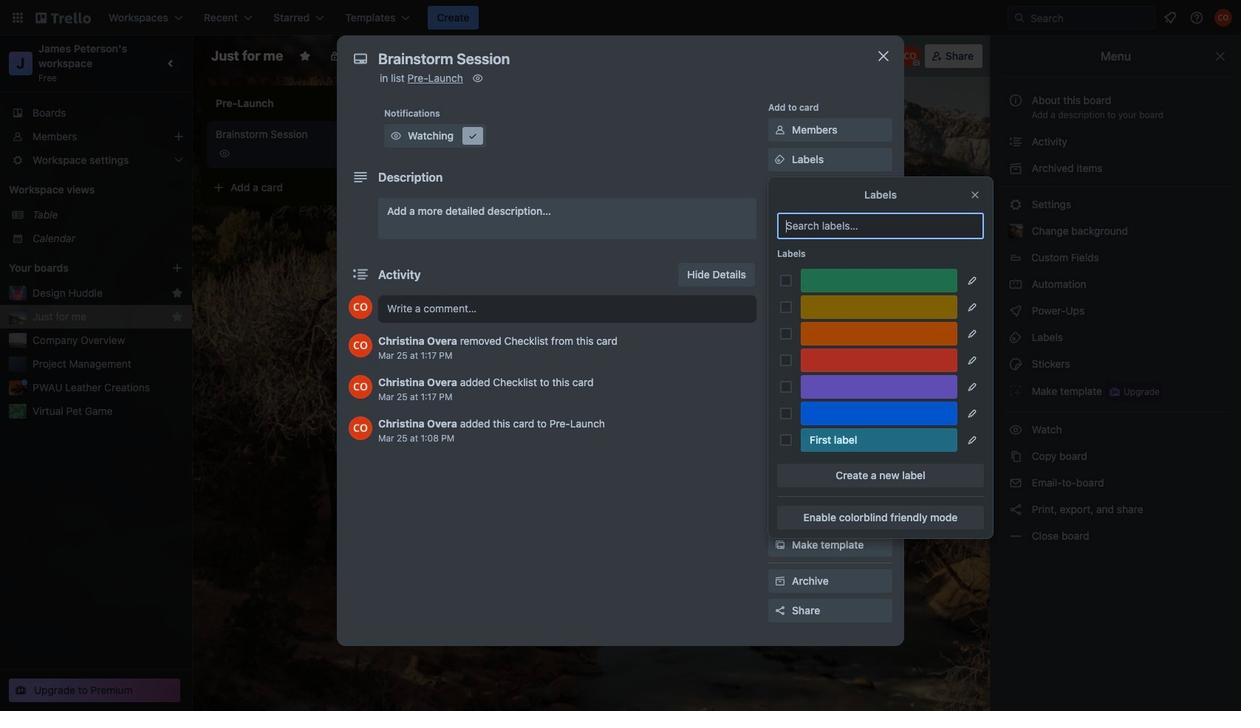 Task type: vqa. For each thing, say whether or not it's contained in the screenshot.
sm icon
yes



Task type: describe. For each thing, give the bounding box(es) containing it.
1 starred icon image from the top
[[171, 287, 183, 299]]

create from template… image
[[378, 182, 390, 194]]

color: purple, title: none image
[[801, 375, 958, 399]]

search image
[[1014, 12, 1026, 24]]

color: green, title: none image
[[801, 269, 958, 293]]

color: blue, title: none image
[[801, 402, 958, 426]]

add board image
[[171, 262, 183, 274]]

open information menu image
[[1190, 10, 1204, 25]]

close popover image
[[970, 189, 981, 201]]

Search labels… text field
[[777, 213, 984, 239]]

color: red, title: none image
[[801, 349, 958, 372]]

color: yellow, title: none image
[[801, 296, 958, 319]]

star or unstar board image
[[299, 50, 311, 62]]

Board name text field
[[204, 44, 291, 68]]

0 notifications image
[[1162, 9, 1179, 27]]

close dialog image
[[875, 47, 893, 65]]



Task type: locate. For each thing, give the bounding box(es) containing it.
2 starred icon image from the top
[[171, 311, 183, 323]]

christina overa (christinaovera) image
[[1215, 9, 1233, 27], [900, 46, 921, 67], [349, 334, 372, 358], [349, 417, 372, 440]]

None text field
[[371, 46, 859, 72]]

1 vertical spatial starred icon image
[[171, 311, 183, 323]]

christina overa (christinaovera) image
[[349, 296, 372, 319], [349, 375, 372, 399]]

1 vertical spatial christina overa (christinaovera) image
[[349, 375, 372, 399]]

Search field
[[1026, 7, 1155, 28]]

Write a comment text field
[[378, 296, 757, 322]]

sm image
[[471, 71, 485, 86], [389, 129, 403, 143], [466, 129, 480, 143], [1009, 134, 1023, 149], [1009, 161, 1023, 176], [1009, 197, 1023, 212], [1009, 304, 1023, 318], [1009, 330, 1023, 345], [1009, 357, 1023, 372], [1009, 384, 1023, 398], [1009, 476, 1023, 491], [773, 479, 788, 494], [1009, 502, 1023, 517], [773, 508, 788, 523], [773, 538, 788, 553], [773, 574, 788, 589]]

1 christina overa (christinaovera) image from the top
[[349, 296, 372, 319]]

sm image
[[743, 44, 764, 65], [773, 123, 788, 137], [773, 152, 788, 167], [773, 270, 788, 285], [1009, 277, 1023, 292], [1009, 423, 1023, 437], [1009, 449, 1023, 464], [1009, 529, 1023, 544]]

starred icon image
[[171, 287, 183, 299], [171, 311, 183, 323]]

primary element
[[0, 0, 1241, 35]]

your boards with 6 items element
[[9, 259, 149, 277]]

0 vertical spatial starred icon image
[[171, 287, 183, 299]]

0 vertical spatial christina overa (christinaovera) image
[[349, 296, 372, 319]]

customize views image
[[463, 49, 478, 64]]

2 christina overa (christinaovera) image from the top
[[349, 375, 372, 399]]

color: orange, title: none image
[[801, 322, 958, 346]]

color: sky, title: "first label" element
[[801, 429, 958, 452]]



